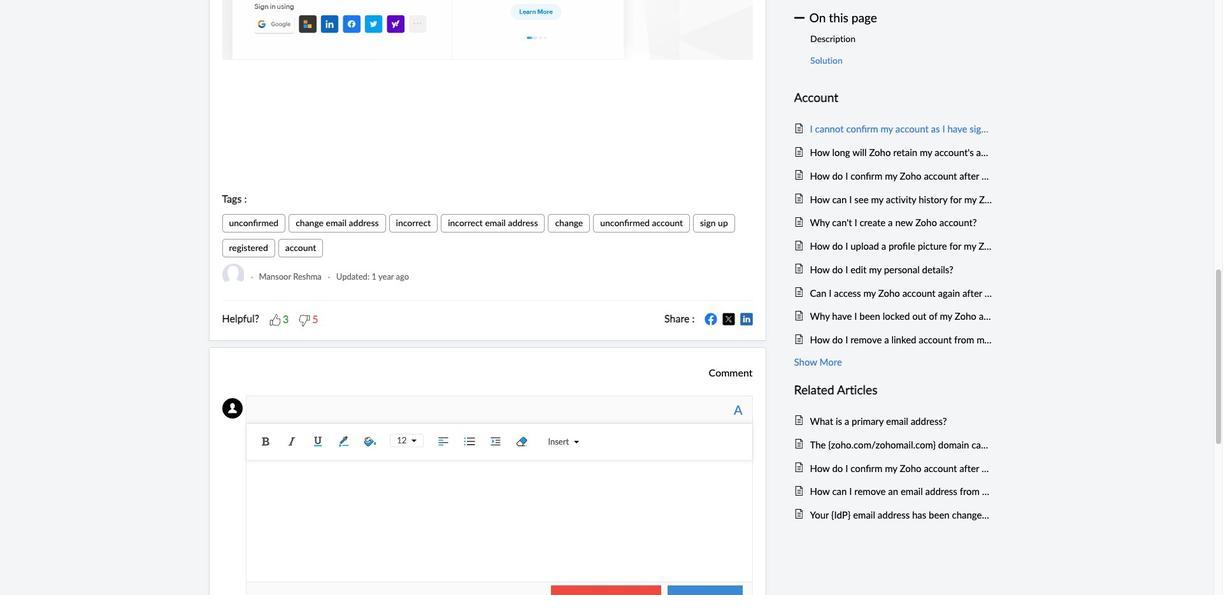 Task type: describe. For each thing, give the bounding box(es) containing it.
insert options image
[[569, 440, 579, 445]]

background color image
[[361, 432, 380, 451]]

linkedin image
[[740, 313, 753, 326]]

align image
[[434, 432, 453, 451]]



Task type: vqa. For each thing, say whether or not it's contained in the screenshot.
The "Choose Languages" element on the right top of page
no



Task type: locate. For each thing, give the bounding box(es) containing it.
twitter image
[[722, 313, 735, 326]]

bold (ctrl+b) image
[[256, 432, 275, 451]]

italic (ctrl+i) image
[[282, 432, 302, 451]]

font color image
[[335, 432, 354, 451]]

underline (ctrl+u) image
[[309, 432, 328, 451]]

indent image
[[486, 432, 506, 451]]

2 heading from the top
[[794, 380, 993, 400]]

facebook image
[[704, 313, 717, 326]]

1 vertical spatial heading
[[794, 380, 993, 400]]

font size image
[[407, 438, 417, 443]]

a gif showing how to edit the email address that is registered incorrectly. image
[[222, 0, 753, 60]]

0 vertical spatial heading
[[794, 88, 993, 108]]

lists image
[[460, 432, 479, 451]]

1 heading from the top
[[794, 88, 993, 108]]

heading
[[794, 88, 993, 108], [794, 380, 993, 400]]

clear formatting image
[[513, 432, 532, 451]]



